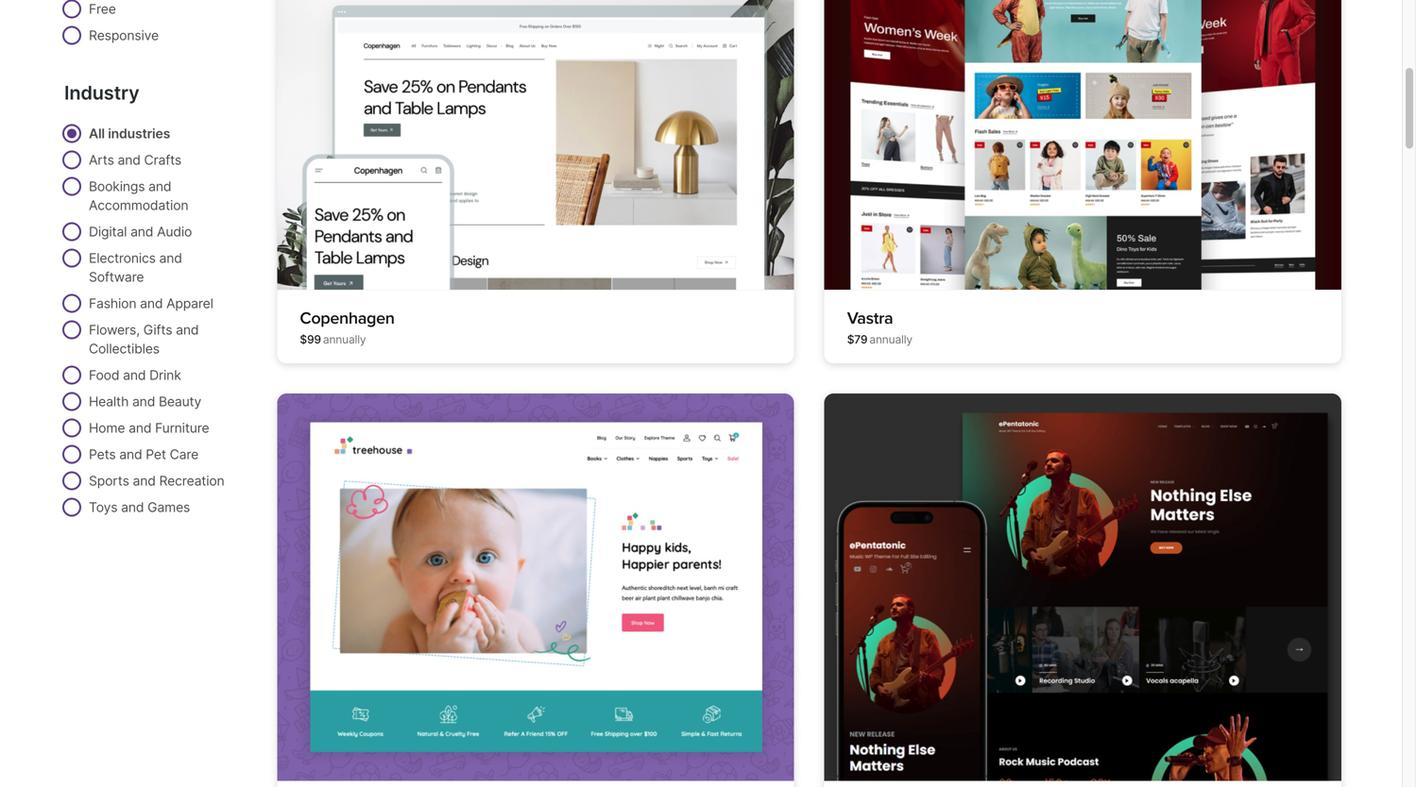 Task type: describe. For each thing, give the bounding box(es) containing it.
flowers,
[[89, 322, 140, 338]]

copenhagen link
[[300, 308, 395, 329]]

all industries
[[89, 126, 170, 142]]

and for drink
[[123, 368, 146, 384]]

and for beauty
[[132, 394, 155, 410]]

industry
[[64, 81, 139, 104]]

$79
[[847, 333, 868, 347]]

food and drink
[[89, 368, 181, 384]]

and for recreation
[[133, 473, 156, 489]]

software
[[89, 269, 144, 285]]

and for furniture
[[129, 420, 151, 436]]

accommodation
[[89, 197, 188, 214]]

fashion and apparel
[[89, 296, 213, 312]]

toys and games
[[89, 500, 190, 516]]

copenhagen
[[300, 308, 395, 329]]

vastra link
[[847, 308, 893, 329]]

electronics
[[89, 250, 156, 266]]

flowers, gifts and collectibles
[[89, 322, 199, 357]]

and for pet
[[119, 447, 142, 463]]

food
[[89, 368, 119, 384]]

recreation
[[159, 473, 224, 489]]

digital
[[89, 224, 127, 240]]

arts
[[89, 152, 114, 168]]

annually for vastra
[[869, 333, 912, 347]]

gifts
[[143, 322, 172, 338]]

games
[[147, 500, 190, 516]]

vastra
[[847, 308, 893, 329]]

health
[[89, 394, 129, 410]]

and inside flowers, gifts and collectibles
[[176, 322, 199, 338]]

bookings and accommodation
[[89, 179, 188, 214]]

annually for copenhagen
[[323, 333, 366, 347]]

home
[[89, 420, 125, 436]]

and for apparel
[[140, 296, 163, 312]]

arts and crafts
[[89, 152, 181, 168]]

beauty
[[159, 394, 201, 410]]

pets
[[89, 447, 116, 463]]

sports
[[89, 473, 129, 489]]

crafts
[[144, 152, 181, 168]]



Task type: vqa. For each thing, say whether or not it's contained in the screenshot.
Games
yes



Task type: locate. For each thing, give the bounding box(es) containing it.
copenhagen $99 annually
[[300, 308, 395, 347]]

care
[[170, 447, 198, 463]]

toys
[[89, 500, 117, 516]]

responsive
[[89, 27, 159, 43]]

and down apparel
[[176, 322, 199, 338]]

and up home and furniture
[[132, 394, 155, 410]]

annually down copenhagen link
[[323, 333, 366, 347]]

apparel
[[166, 296, 213, 312]]

home and furniture
[[89, 420, 209, 436]]

and for software
[[159, 250, 182, 266]]

and for crafts
[[118, 152, 141, 168]]

all
[[89, 126, 105, 142]]

fashion
[[89, 296, 136, 312]]

and left pet
[[119, 447, 142, 463]]

and down audio
[[159, 250, 182, 266]]

industries
[[108, 126, 170, 142]]

annually inside copenhagen $99 annually
[[323, 333, 366, 347]]

audio
[[157, 224, 192, 240]]

and inside bookings and accommodation
[[148, 179, 171, 195]]

and inside the electronics and software
[[159, 250, 182, 266]]

bookings
[[89, 179, 145, 195]]

annually down vastra
[[869, 333, 912, 347]]

and for audio
[[130, 224, 153, 240]]

and down 'accommodation'
[[130, 224, 153, 240]]

pets and pet care
[[89, 447, 198, 463]]

digital and audio
[[89, 224, 192, 240]]

1 horizontal spatial annually
[[869, 333, 912, 347]]

2 annually from the left
[[869, 333, 912, 347]]

free
[[89, 1, 116, 17]]

health and beauty
[[89, 394, 201, 410]]

drink
[[149, 368, 181, 384]]

and
[[118, 152, 141, 168], [148, 179, 171, 195], [130, 224, 153, 240], [159, 250, 182, 266], [140, 296, 163, 312], [176, 322, 199, 338], [123, 368, 146, 384], [132, 394, 155, 410], [129, 420, 151, 436], [119, 447, 142, 463], [133, 473, 156, 489], [121, 500, 144, 516]]

annually inside vastra $79 annually
[[869, 333, 912, 347]]

vastra $79 annually
[[847, 308, 912, 347]]

collectibles
[[89, 341, 160, 357]]

and down all industries
[[118, 152, 141, 168]]

and for games
[[121, 500, 144, 516]]

sports and recreation
[[89, 473, 224, 489]]

and up the gifts
[[140, 296, 163, 312]]

annually
[[323, 333, 366, 347], [869, 333, 912, 347]]

and right toys
[[121, 500, 144, 516]]

and up pets and pet care
[[129, 420, 151, 436]]

pet
[[146, 447, 166, 463]]

and down collectibles
[[123, 368, 146, 384]]

furniture
[[155, 420, 209, 436]]

electronics and software
[[89, 250, 182, 285]]

$99
[[300, 333, 321, 347]]

and down pets and pet care
[[133, 473, 156, 489]]

and for accommodation
[[148, 179, 171, 195]]

1 annually from the left
[[323, 333, 366, 347]]

and down the crafts
[[148, 179, 171, 195]]

0 horizontal spatial annually
[[323, 333, 366, 347]]



